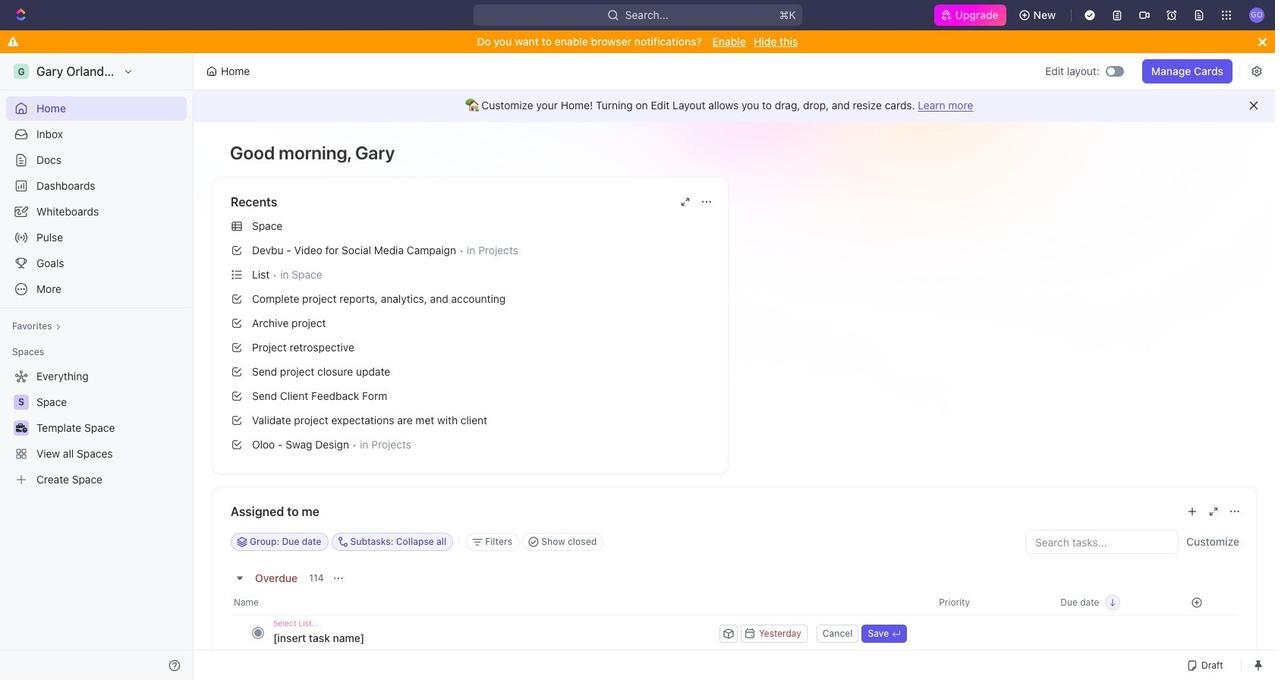 Task type: describe. For each thing, give the bounding box(es) containing it.
gary orlando's workspace, , element
[[14, 64, 29, 79]]

sidebar navigation
[[0, 53, 197, 680]]

space, , element
[[14, 395, 29, 410]]



Task type: locate. For each thing, give the bounding box(es) containing it.
tree
[[6, 364, 187, 492]]

Task name or type '/' for commands text field
[[273, 626, 717, 650]]

tree inside sidebar navigation
[[6, 364, 187, 492]]

business time image
[[16, 424, 27, 433]]

alert
[[194, 89, 1276, 122]]

Search tasks... text field
[[1027, 531, 1179, 554]]



Task type: vqa. For each thing, say whether or not it's contained in the screenshot.
Settings
no



